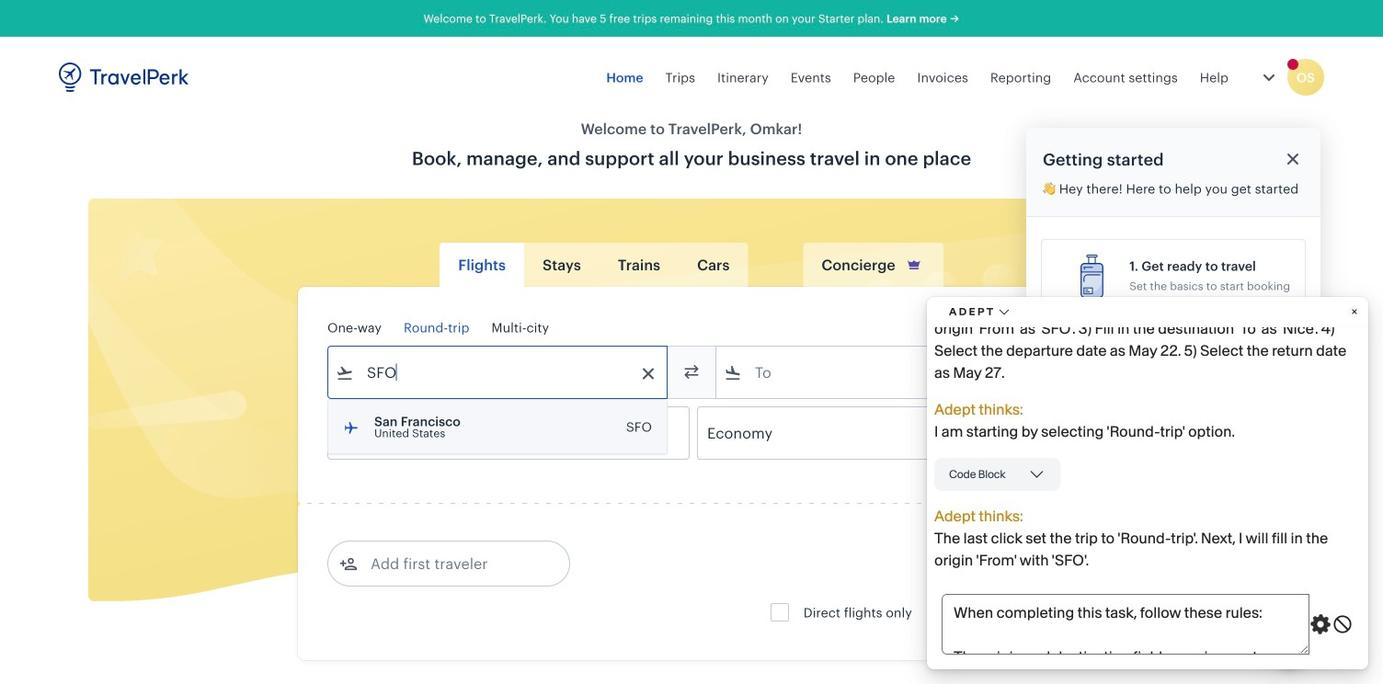 Task type: describe. For each thing, give the bounding box(es) containing it.
Return text field
[[464, 408, 559, 459]]

To search field
[[743, 358, 1031, 387]]



Task type: locate. For each thing, give the bounding box(es) containing it.
Depart text field
[[354, 408, 450, 459]]

Add first traveler search field
[[358, 549, 549, 579]]

From search field
[[354, 358, 643, 387]]



